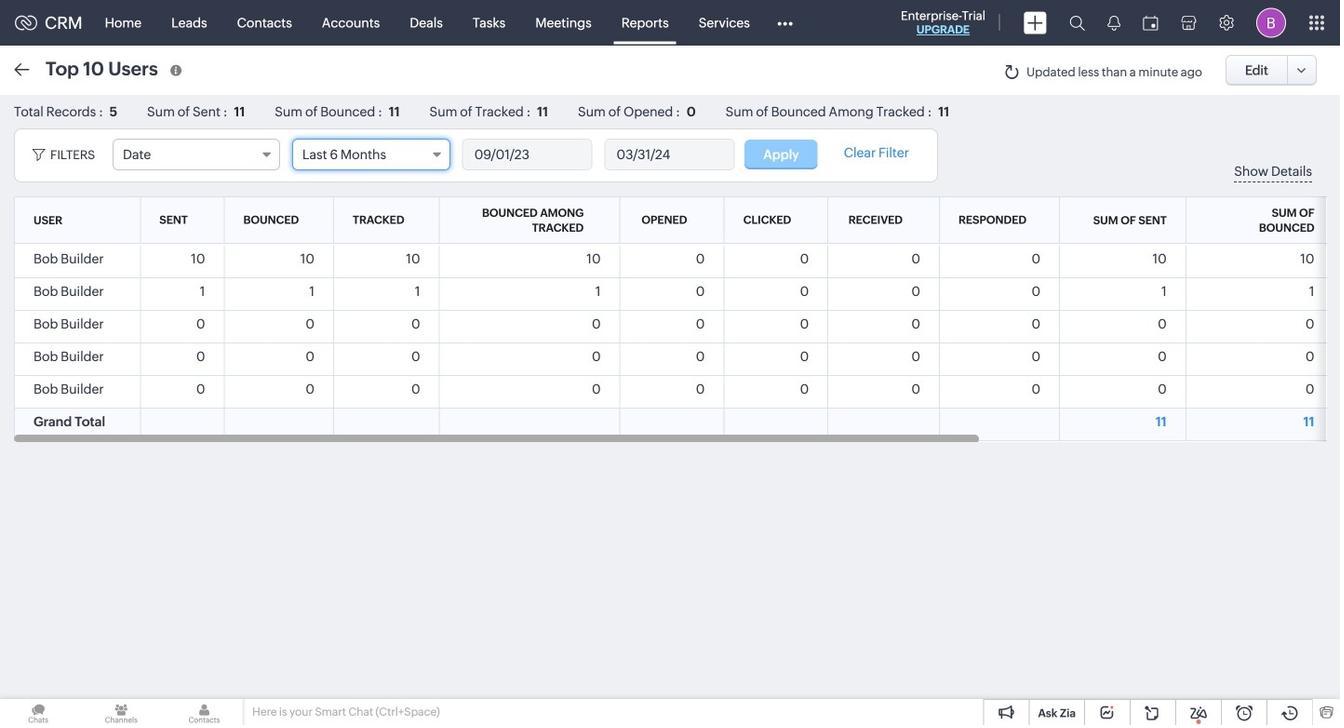 Task type: locate. For each thing, give the bounding box(es) containing it.
search element
[[1058, 0, 1097, 46]]

create menu element
[[1013, 0, 1058, 45]]

search image
[[1070, 15, 1085, 31]]

MM/DD/YY text field
[[606, 140, 734, 169]]

contacts image
[[166, 699, 243, 725]]

chats image
[[0, 699, 77, 725]]

profile image
[[1257, 8, 1286, 38]]

calendar image
[[1143, 15, 1159, 30]]

signals element
[[1097, 0, 1132, 46]]

None field
[[113, 139, 280, 170], [292, 139, 450, 170], [113, 139, 280, 170], [292, 139, 450, 170]]

profile element
[[1245, 0, 1298, 45]]

channels image
[[83, 699, 160, 725]]



Task type: describe. For each thing, give the bounding box(es) containing it.
logo image
[[15, 15, 37, 30]]

signals image
[[1108, 15, 1121, 31]]

Other Modules field
[[765, 8, 805, 38]]

MM/DD/YY text field
[[463, 140, 592, 169]]

create menu image
[[1024, 12, 1047, 34]]



Task type: vqa. For each thing, say whether or not it's contained in the screenshot.
MM/DD/YY text field
yes



